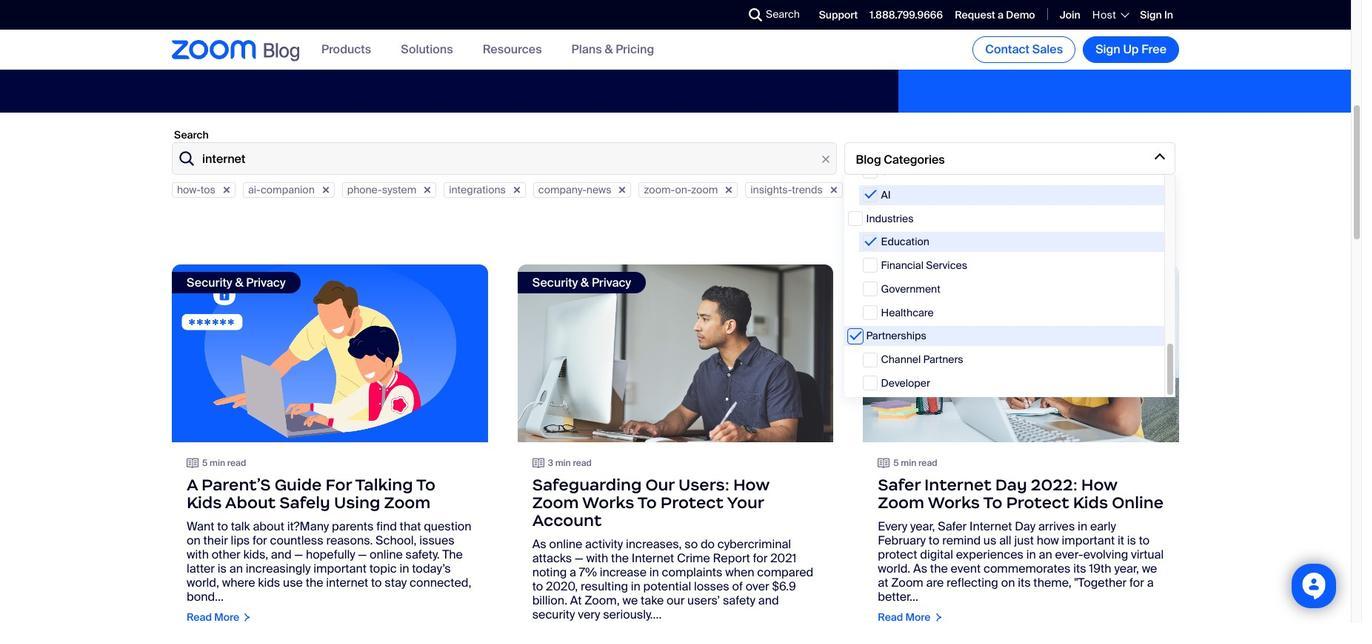 Task type: locate. For each thing, give the bounding box(es) containing it.
we left take
[[623, 593, 638, 608]]

company-news button
[[533, 182, 632, 198]]

5 min read up parent's
[[202, 457, 246, 469]]

we inside safeguarding our users: how zoom works to protect your account as online activity increases, so do cybercriminal attacks — with the internet crime report for 2021 noting a 7% increase in complaints when compared to 2020, resulting in potential losses of over $6.9 billion. at zoom, we take our users' safety and security very seriously....
[[623, 593, 638, 608]]

cx
[[882, 164, 896, 178]]

0 horizontal spatial 5
[[202, 457, 208, 469]]

for
[[326, 475, 352, 495]]

0 horizontal spatial read
[[227, 457, 246, 469]]

to
[[691, 0, 704, 14], [416, 475, 436, 495], [638, 493, 657, 513], [984, 493, 1003, 513]]

0 horizontal spatial privacy
[[246, 275, 286, 290]]

to up the increases,
[[638, 493, 657, 513]]

we inside safer internet day 2022: how zoom works to protect kids online every year, safer internet day arrives in early february to remind us all just how important it is to protect digital experiences in an ever-evolving virtual world. as the event commemorates its 19th year, we at zoom are reflecting on its theme, "together for a better...
[[1142, 561, 1158, 576]]

where
[[222, 575, 255, 590]]

1 kids from the left
[[187, 493, 222, 513]]

to
[[217, 519, 228, 534], [929, 533, 940, 548], [1139, 533, 1150, 548], [371, 575, 382, 590], [533, 579, 543, 594]]

security & privacy for safer internet day 2022: how zoom works to protect kids online
[[878, 275, 977, 290]]

zoom inside a parent's guide for talking to kids about safely using zoom want to talk about it?many parents find that question on their lips for countless reasons. school, issues with other kids, and — hopefully — online safety. the latter is an increasingly important topic in today's world, where kids use the internet to stay connected, bond...
[[384, 493, 431, 513]]

for inside a parent's guide for talking to kids about safely using zoom want to talk about it?many parents find that question on their lips for countless reasons. school, issues with other kids, and — hopefully — online safety. the latter is an increasingly important topic in today's world, where kids use the internet to stay connected, bond...
[[253, 533, 267, 548]]

2 vertical spatial on
[[1002, 575, 1016, 590]]

partners
[[924, 353, 964, 366]]

2 safer internet day image from the left
[[864, 264, 1180, 442]]

3 security & privacy from the left
[[878, 275, 977, 290]]

plans
[[572, 42, 602, 57]]

to left talk
[[217, 519, 228, 534]]

1 vertical spatial we
[[623, 593, 638, 608]]

2 security from the left
[[533, 275, 578, 290]]

activity
[[585, 536, 623, 552]]

an inside a parent's guide for talking to kids about safely using zoom want to talk about it?many parents find that question on their lips for countless reasons. school, issues with other kids, and — hopefully — online safety. the latter is an increasingly important topic in today's world, where kids use the internet to stay connected, bond...
[[230, 561, 243, 576]]

2 horizontal spatial security & privacy
[[878, 275, 977, 290]]

5 min read for internet
[[894, 457, 938, 469]]

up
[[1124, 41, 1139, 57]]

online down the account
[[549, 536, 583, 552]]

1 read from the left
[[227, 457, 246, 469]]

connected,
[[410, 575, 472, 590]]

2 5 min read from the left
[[894, 457, 938, 469]]

security
[[533, 607, 575, 622]]

2 horizontal spatial —
[[575, 550, 584, 566]]

support
[[819, 8, 858, 21]]

0 vertical spatial safer
[[878, 475, 921, 495]]

2 5 from the left
[[894, 457, 899, 469]]

0 horizontal spatial for
[[253, 533, 267, 548]]

how
[[734, 475, 770, 495], [1082, 475, 1118, 495]]

increasingly
[[246, 561, 311, 576]]

1 vertical spatial year,
[[1115, 561, 1140, 576]]

0 horizontal spatial security
[[187, 275, 233, 290]]

we for account
[[623, 593, 638, 608]]

1 horizontal spatial its
[[1074, 561, 1087, 576]]

2 works from the left
[[928, 493, 980, 513]]

— left topic
[[358, 547, 367, 562]]

1 horizontal spatial and
[[759, 593, 779, 608]]

1 protect from the left
[[661, 493, 724, 513]]

0 horizontal spatial as
[[533, 536, 547, 552]]

insights-trends button
[[746, 182, 843, 198]]

ever-
[[1056, 547, 1084, 562]]

an left ever-
[[1039, 547, 1053, 562]]

1 privacy from the left
[[246, 275, 286, 290]]

security
[[187, 275, 233, 290], [533, 275, 578, 290], [878, 275, 924, 290]]

safer internet day 2022: how zoom works to protect kids online every year, safer internet day arrives in early february to remind us all just how important it is to protect digital experiences in an ever-evolving virtual world. as the event commemorates its 19th year, we at zoom are reflecting on its theme, "together for a better...
[[878, 475, 1164, 605]]

safety
[[723, 593, 756, 608]]

works up "activity"
[[582, 493, 635, 513]]

zoom
[[692, 183, 718, 196]]

on inside to help enable clear communication and cut back on wasted time, meet our asynchronous video offering, zoom clips. read more
[[963, 0, 977, 14]]

protect up so
[[661, 493, 724, 513]]

0 vertical spatial and
[[891, 0, 911, 14]]

with inside safeguarding our users: how zoom works to protect your account as online activity increases, so do cybercriminal attacks — with the internet crime report for 2021 noting a 7% increase in complaints when compared to 2020, resulting in potential losses of over $6.9 billion. at zoom, we take our users' safety and security very seriously....
[[586, 550, 609, 566]]

0 horizontal spatial security & privacy
[[187, 275, 286, 290]]

1 horizontal spatial security
[[533, 275, 578, 290]]

blog
[[856, 152, 882, 167]]

1 horizontal spatial how
[[1082, 475, 1118, 495]]

0 vertical spatial for
[[253, 533, 267, 548]]

1 horizontal spatial with
[[586, 550, 609, 566]]

2 vertical spatial and
[[759, 593, 779, 608]]

is right it
[[1128, 533, 1137, 548]]

its left theme,
[[1018, 575, 1031, 590]]

1 vertical spatial internet
[[970, 519, 1013, 534]]

0 horizontal spatial a
[[570, 565, 576, 580]]

1 vertical spatial on
[[187, 533, 201, 548]]

2 kids from the left
[[1073, 493, 1109, 513]]

sign up free link
[[1083, 36, 1180, 63]]

to left 2020,
[[533, 579, 543, 594]]

2 horizontal spatial the
[[931, 561, 948, 576]]

its left the 19th
[[1074, 561, 1087, 576]]

1 horizontal spatial safer
[[938, 519, 967, 534]]

to inside safer internet day 2022: how zoom works to protect kids online every year, safer internet day arrives in early february to remind us all just how important it is to protect digital experiences in an ever-evolving virtual world. as the event commemorates its 19th year, we at zoom are reflecting on its theme, "together for a better...
[[984, 493, 1003, 513]]

more
[[722, 33, 751, 49]]

1 horizontal spatial our
[[1083, 0, 1101, 14]]

1 safer internet day image from the left
[[172, 264, 488, 442]]

1 horizontal spatial for
[[753, 550, 768, 566]]

safer
[[878, 475, 921, 495], [938, 519, 967, 534]]

2 horizontal spatial privacy
[[938, 275, 977, 290]]

1 horizontal spatial works
[[928, 493, 980, 513]]

works up remind
[[928, 493, 980, 513]]

2 horizontal spatial security
[[878, 275, 924, 290]]

1 vertical spatial important
[[314, 561, 367, 576]]

to inside a parent's guide for talking to kids about safely using zoom want to talk about it?many parents find that question on their lips for countless reasons. school, issues with other kids, and — hopefully — online safety. the latter is an increasingly important topic in today's world, where kids use the internet to stay connected, bond...
[[416, 475, 436, 495]]

the right use
[[306, 575, 323, 590]]

as up noting on the bottom
[[533, 536, 547, 552]]

we right evolving
[[1142, 561, 1158, 576]]

1 horizontal spatial protect
[[1007, 493, 1070, 513]]

5 for a
[[202, 457, 208, 469]]

zoom inside to help enable clear communication and cut back on wasted time, meet our asynchronous video offering, zoom clips. read more
[[850, 13, 882, 29]]

resources
[[483, 42, 542, 57]]

security for safer internet day 2022: how zoom works to protect kids online
[[878, 275, 924, 290]]

us
[[984, 533, 997, 548]]

5 min read up every
[[894, 457, 938, 469]]

0 horizontal spatial online
[[370, 547, 403, 562]]

0 horizontal spatial and
[[271, 547, 292, 562]]

to up us
[[984, 493, 1003, 513]]

0 horizontal spatial with
[[187, 547, 209, 562]]

and right kids,
[[271, 547, 292, 562]]

1 horizontal spatial security & privacy
[[533, 275, 632, 290]]

0 vertical spatial year,
[[911, 519, 936, 534]]

sign for sign up free
[[1096, 41, 1121, 57]]

zoom left clips.
[[850, 13, 882, 29]]

security for a parent's guide for talking to kids about safely using zoom
[[187, 275, 233, 290]]

0 vertical spatial important
[[1062, 533, 1115, 548]]

a
[[187, 475, 198, 495]]

security & privacy for a parent's guide for talking to kids about safely using zoom
[[187, 275, 286, 290]]

1 horizontal spatial year,
[[1115, 561, 1140, 576]]

0 horizontal spatial year,
[[911, 519, 936, 534]]

0 vertical spatial as
[[533, 536, 547, 552]]

to left remind
[[929, 533, 940, 548]]

increase
[[600, 565, 647, 580]]

min right 3
[[555, 457, 571, 469]]

your
[[727, 493, 764, 513]]

0 horizontal spatial how
[[734, 475, 770, 495]]

do
[[701, 536, 715, 552]]

ai
[[882, 188, 891, 201]]

1 horizontal spatial is
[[1128, 533, 1137, 548]]

0 horizontal spatial min
[[210, 457, 225, 469]]

1 5 from the left
[[202, 457, 208, 469]]

1 vertical spatial sign
[[1096, 41, 1121, 57]]

2 horizontal spatial for
[[1130, 575, 1145, 590]]

1 horizontal spatial the
[[611, 550, 629, 566]]

2 horizontal spatial min
[[901, 457, 917, 469]]

1 works from the left
[[582, 493, 635, 513]]

— inside safeguarding our users: how zoom works to protect your account as online activity increases, so do cybercriminal attacks — with the internet crime report for 2021 noting a 7% increase in complaints when compared to 2020, resulting in potential losses of over $6.9 billion. at zoom, we take our users' safety and security very seriously....
[[575, 550, 584, 566]]

1 horizontal spatial 5
[[894, 457, 899, 469]]

the up "resulting"
[[611, 550, 629, 566]]

0 horizontal spatial important
[[314, 561, 367, 576]]

0 horizontal spatial we
[[623, 593, 638, 608]]

& for safeguarding our users: how zoom works to protect your account
[[581, 275, 589, 290]]

on inside a parent's guide for talking to kids about safely using zoom want to talk about it?many parents find that question on their lips for countless reasons. school, issues with other kids, and — hopefully — online safety. the latter is an increasingly important topic in today's world, where kids use the internet to stay connected, bond...
[[187, 533, 201, 548]]

host button
[[1093, 8, 1129, 21]]

talk
[[231, 519, 250, 534]]

sign up free
[[1096, 41, 1167, 57]]

to left help
[[691, 0, 704, 14]]

sign left up
[[1096, 41, 1121, 57]]

for left 2021
[[753, 550, 768, 566]]

1 horizontal spatial we
[[1142, 561, 1158, 576]]

hopefully
[[306, 547, 356, 562]]

privacy for safer internet day 2022: how zoom works to protect kids online
[[938, 275, 977, 290]]

protect up the arrives
[[1007, 493, 1070, 513]]

online inside safeguarding our users: how zoom works to protect your account as online activity increases, so do cybercriminal attacks — with the internet crime report for 2021 noting a 7% increase in complaints when compared to 2020, resulting in potential losses of over $6.9 billion. at zoom, we take our users' safety and security very seriously....
[[549, 536, 583, 552]]

3 privacy from the left
[[938, 275, 977, 290]]

in inside a parent's guide for talking to kids about safely using zoom want to talk about it?many parents find that question on their lips for countless reasons. school, issues with other kids, and — hopefully — online safety. the latter is an increasingly important topic in today's world, where kids use the internet to stay connected, bond...
[[400, 561, 409, 576]]

year, right every
[[911, 519, 936, 534]]

1 vertical spatial search
[[174, 128, 209, 142]]

demo
[[1007, 8, 1036, 21]]

day right all
[[1015, 519, 1036, 534]]

& for safer internet day 2022: how zoom works to protect kids online
[[927, 275, 935, 290]]

parent's
[[202, 475, 271, 495]]

0 horizontal spatial safer internet day image
[[172, 264, 488, 442]]

how right users:
[[734, 475, 770, 495]]

an left kids,
[[230, 561, 243, 576]]

2 vertical spatial internet
[[632, 550, 675, 566]]

the
[[443, 547, 463, 562]]

sign for sign in
[[1141, 8, 1162, 21]]

on right back
[[963, 0, 977, 14]]

kids inside a parent's guide for talking to kids about safely using zoom want to talk about it?many parents find that question on their lips for countless reasons. school, issues with other kids, and — hopefully — online safety. the latter is an increasingly important topic in today's world, where kids use the internet to stay connected, bond...
[[187, 493, 222, 513]]

ai-companion button
[[243, 182, 335, 198]]

0 vertical spatial is
[[1128, 533, 1137, 548]]

0 horizontal spatial —
[[295, 547, 303, 562]]

is inside safer internet day 2022: how zoom works to protect kids online every year, safer internet day arrives in early february to remind us all just how important it is to protect digital experiences in an ever-evolving virtual world. as the event commemorates its 19th year, we at zoom are reflecting on its theme, "together for a better...
[[1128, 533, 1137, 548]]

0 vertical spatial search
[[766, 7, 800, 21]]

and inside safeguarding our users: how zoom works to protect your account as online activity increases, so do cybercriminal attacks — with the internet crime report for 2021 noting a 7% increase in complaints when compared to 2020, resulting in potential losses of over $6.9 billion. at zoom, we take our users' safety and security very seriously....
[[759, 593, 779, 608]]

potential
[[644, 579, 692, 594]]

important down the reasons.
[[314, 561, 367, 576]]

5 min read
[[202, 457, 246, 469], [894, 457, 938, 469]]

0 horizontal spatial kids
[[187, 493, 222, 513]]

clear search image
[[818, 151, 834, 167]]

to inside to help enable clear communication and cut back on wasted time, meet our asynchronous video offering, zoom clips. read more
[[691, 0, 704, 14]]

in down the increases,
[[650, 565, 659, 580]]

join link
[[1060, 8, 1081, 21]]

1 min from the left
[[210, 457, 225, 469]]

search left offering, on the top of the page
[[766, 7, 800, 21]]

2 min from the left
[[555, 457, 571, 469]]

0 horizontal spatial our
[[667, 593, 685, 608]]

kids inside safer internet day 2022: how zoom works to protect kids online every year, safer internet day arrives in early february to remind us all just how important it is to protect digital experiences in an ever-evolving virtual world. as the event commemorates its 19th year, we at zoom are reflecting on its theme, "together for a better...
[[1073, 493, 1109, 513]]

on left their
[[187, 533, 201, 548]]

5 for safer
[[894, 457, 899, 469]]

1 horizontal spatial search
[[766, 7, 800, 21]]

are
[[927, 575, 944, 590]]

a left 7%
[[570, 565, 576, 580]]

min up every
[[901, 457, 917, 469]]

"together
[[1075, 575, 1127, 590]]

for right the lips
[[253, 533, 267, 548]]

is right latter
[[218, 561, 227, 576]]

we for kids
[[1142, 561, 1158, 576]]

account security image
[[518, 264, 834, 442]]

security for safeguarding our users: how zoom works to protect your account
[[533, 275, 578, 290]]

about
[[225, 493, 276, 513]]

1 horizontal spatial privacy
[[592, 275, 632, 290]]

2 horizontal spatial read
[[919, 457, 938, 469]]

for inside safeguarding our users: how zoom works to protect your account as online activity increases, so do cybercriminal attacks — with the internet crime report for 2021 noting a 7% increase in complaints when compared to 2020, resulting in potential losses of over $6.9 billion. at zoom, we take our users' safety and security very seriously....
[[753, 550, 768, 566]]

1 horizontal spatial kids
[[1073, 493, 1109, 513]]

virtual
[[1132, 547, 1164, 562]]

system
[[382, 183, 417, 196]]

it?many
[[287, 519, 329, 534]]

2 read from the left
[[573, 457, 592, 469]]

and left cut
[[891, 0, 911, 14]]

1 horizontal spatial important
[[1062, 533, 1115, 548]]

& for a parent's guide for talking to kids about safely using zoom
[[235, 275, 243, 290]]

internet up experiences
[[970, 519, 1013, 534]]

the left event
[[931, 561, 948, 576]]

1 horizontal spatial sign
[[1141, 8, 1162, 21]]

sign left in
[[1141, 8, 1162, 21]]

5 up every
[[894, 457, 899, 469]]

our
[[1083, 0, 1101, 14], [667, 593, 685, 608]]

zoom up every
[[878, 493, 925, 513]]

resulting
[[581, 579, 628, 594]]

1 security & privacy from the left
[[187, 275, 286, 290]]

0 vertical spatial internet
[[925, 475, 992, 495]]

to right "talking"
[[416, 475, 436, 495]]

with inside a parent's guide for talking to kids about safely using zoom want to talk about it?many parents find that question on their lips for countless reasons. school, issues with other kids, and — hopefully — online safety. the latter is an increasingly important topic in today's world, where kids use the internet to stay connected, bond...
[[187, 547, 209, 562]]

2 horizontal spatial on
[[1002, 575, 1016, 590]]

1 horizontal spatial as
[[914, 561, 928, 576]]

internet up remind
[[925, 475, 992, 495]]

kids up the "want"
[[187, 493, 222, 513]]

company-
[[539, 183, 587, 196]]

for down virtual
[[1130, 575, 1145, 590]]

3 min from the left
[[901, 457, 917, 469]]

the inside safer internet day 2022: how zoom works to protect kids online every year, safer internet day arrives in early february to remind us all just how important it is to protect digital experiences in an ever-evolving virtual world. as the event commemorates its 19th year, we at zoom are reflecting on its theme, "together for a better...
[[931, 561, 948, 576]]

its
[[1074, 561, 1087, 576], [1018, 575, 1031, 590]]

1 horizontal spatial read
[[573, 457, 592, 469]]

education
[[897, 183, 944, 196]]

$6.9
[[773, 579, 796, 594]]

day left 2022:
[[996, 475, 1028, 495]]

2 protect from the left
[[1007, 493, 1070, 513]]

important up the 19th
[[1062, 533, 1115, 548]]

2 horizontal spatial and
[[891, 0, 911, 14]]

5 up parent's
[[202, 457, 208, 469]]

at
[[570, 593, 582, 608]]

1 5 min read from the left
[[202, 457, 246, 469]]

0 vertical spatial on
[[963, 0, 977, 14]]

for
[[253, 533, 267, 548], [753, 550, 768, 566], [1130, 575, 1145, 590]]

as
[[533, 536, 547, 552], [914, 561, 928, 576]]

zoom
[[850, 13, 882, 29], [384, 493, 431, 513], [533, 493, 579, 513], [878, 493, 925, 513], [892, 575, 924, 590]]

0 vertical spatial we
[[1142, 561, 1158, 576]]

None search field
[[695, 3, 753, 27]]

our right take
[[667, 593, 685, 608]]

— up use
[[295, 547, 303, 562]]

2 how from the left
[[1082, 475, 1118, 495]]

2 privacy from the left
[[592, 275, 632, 290]]

on down experiences
[[1002, 575, 1016, 590]]

1 horizontal spatial safer internet day image
[[864, 264, 1180, 442]]

ai
[[856, 183, 864, 196]]

1 vertical spatial and
[[271, 547, 292, 562]]

1 horizontal spatial online
[[549, 536, 583, 552]]

find
[[377, 519, 397, 534]]

1 vertical spatial is
[[218, 561, 227, 576]]

search image
[[749, 8, 763, 21], [749, 8, 763, 21]]

1 horizontal spatial on
[[963, 0, 977, 14]]

1 horizontal spatial —
[[358, 547, 367, 562]]

solutions button
[[401, 42, 453, 57]]

1 vertical spatial our
[[667, 593, 685, 608]]

1 security from the left
[[187, 275, 233, 290]]

0 horizontal spatial on
[[187, 533, 201, 548]]

0 vertical spatial sign
[[1141, 8, 1162, 21]]

min up parent's
[[210, 457, 225, 469]]

a down virtual
[[1148, 575, 1154, 590]]

online down 'find'
[[370, 547, 403, 562]]

5
[[202, 457, 208, 469], [894, 457, 899, 469]]

how up early
[[1082, 475, 1118, 495]]

kids up early
[[1073, 493, 1109, 513]]

2 vertical spatial for
[[1130, 575, 1145, 590]]

with up "resulting"
[[586, 550, 609, 566]]

is inside a parent's guide for talking to kids about safely using zoom want to talk about it?many parents find that question on their lips for countless reasons. school, issues with other kids, and — hopefully — online safety. the latter is an increasingly important topic in today's world, where kids use the internet to stay connected, bond...
[[218, 561, 227, 576]]

with
[[187, 547, 209, 562], [586, 550, 609, 566]]

search up how-
[[174, 128, 209, 142]]

— right "attacks"
[[575, 550, 584, 566]]

in left take
[[631, 579, 641, 594]]

3 read from the left
[[919, 457, 938, 469]]

1 vertical spatial day
[[1015, 519, 1036, 534]]

works
[[582, 493, 635, 513], [928, 493, 980, 513]]

our right join link
[[1083, 0, 1101, 14]]

companion
[[261, 183, 315, 196]]

parents
[[332, 519, 374, 534]]

1 horizontal spatial an
[[1039, 547, 1053, 562]]

with down the "want"
[[187, 547, 209, 562]]

school,
[[376, 533, 417, 548]]

as right world.
[[914, 561, 928, 576]]

zoom up that
[[384, 493, 431, 513]]

1 vertical spatial for
[[753, 550, 768, 566]]

year, right the 19th
[[1115, 561, 1140, 576]]

0 vertical spatial day
[[996, 475, 1028, 495]]

2 security & privacy from the left
[[533, 275, 632, 290]]

2022:
[[1031, 475, 1078, 495]]

Search text field
[[172, 142, 837, 175]]

internet up "potential"
[[632, 550, 675, 566]]

online
[[549, 536, 583, 552], [370, 547, 403, 562]]

every
[[878, 519, 908, 534]]

0 horizontal spatial works
[[582, 493, 635, 513]]

on inside safer internet day 2022: how zoom works to protect kids online every year, safer internet day arrives in early february to remind us all just how important it is to protect digital experiences in an ever-evolving virtual world. as the event commemorates its 19th year, we at zoom are reflecting on its theme, "together for a better...
[[1002, 575, 1016, 590]]

safer up every
[[878, 475, 921, 495]]

contact sales
[[986, 41, 1063, 57]]

read for safeguarding our users: how zoom works to protect your account
[[573, 457, 592, 469]]

kids
[[258, 575, 280, 590]]

2 horizontal spatial a
[[1148, 575, 1154, 590]]

education
[[882, 235, 930, 248]]

zoom down 3
[[533, 493, 579, 513]]

request
[[955, 8, 996, 21]]

1 horizontal spatial 5 min read
[[894, 457, 938, 469]]

1 how from the left
[[734, 475, 770, 495]]

0 horizontal spatial an
[[230, 561, 243, 576]]

safer internet day image
[[172, 264, 488, 442], [864, 264, 1180, 442]]

1 horizontal spatial min
[[555, 457, 571, 469]]

as inside safeguarding our users: how zoom works to protect your account as online activity increases, so do cybercriminal attacks — with the internet crime report for 2021 noting a 7% increase in complaints when compared to 2020, resulting in potential losses of over $6.9 billion. at zoom, we take our users' safety and security very seriously....
[[533, 536, 547, 552]]

sign
[[1141, 8, 1162, 21], [1096, 41, 1121, 57]]

and right 'safety'
[[759, 593, 779, 608]]

a left demo
[[998, 8, 1004, 21]]

in right topic
[[400, 561, 409, 576]]

talking
[[355, 475, 413, 495]]

1 vertical spatial as
[[914, 561, 928, 576]]

0 horizontal spatial is
[[218, 561, 227, 576]]

3 security from the left
[[878, 275, 924, 290]]

protect
[[661, 493, 724, 513], [1007, 493, 1070, 513]]

safer up "digital"
[[938, 519, 967, 534]]

0 horizontal spatial 5 min read
[[202, 457, 246, 469]]



Task type: describe. For each thing, give the bounding box(es) containing it.
1 vertical spatial safer
[[938, 519, 967, 534]]

countless
[[270, 533, 324, 548]]

their
[[203, 533, 228, 548]]

offering,
[[802, 13, 847, 29]]

zoom,
[[585, 593, 620, 608]]

protect inside safer internet day 2022: how zoom works to protect kids online every year, safer internet day arrives in early february to remind us all just how important it is to protect digital experiences in an ever-evolving virtual world. as the event commemorates its 19th year, we at zoom are reflecting on its theme, "together for a better...
[[1007, 493, 1070, 513]]

our inside safeguarding our users: how zoom works to protect your account as online activity increases, so do cybercriminal attacks — with the internet crime report for 2021 noting a 7% increase in complaints when compared to 2020, resulting in potential losses of over $6.9 billion. at zoom, we take our users' safety and security very seriously....
[[667, 593, 685, 608]]

blog categories button
[[844, 142, 1176, 175]]

attacks
[[533, 550, 572, 566]]

plans & pricing link
[[572, 42, 655, 57]]

better...
[[878, 589, 919, 605]]

bond...
[[187, 589, 224, 605]]

sign in link
[[1141, 8, 1174, 21]]

protect inside safeguarding our users: how zoom works to protect your account as online activity increases, so do cybercriminal attacks — with the internet crime report for 2021 noting a 7% increase in complaints when compared to 2020, resulting in potential losses of over $6.9 billion. at zoom, we take our users' safety and security very seriously....
[[661, 493, 724, 513]]

clips.
[[885, 13, 916, 29]]

using
[[334, 493, 380, 513]]

phone-system
[[347, 183, 417, 196]]

account
[[533, 510, 602, 530]]

and inside to help enable clear communication and cut back on wasted time, meet our asynchronous video offering, zoom clips. read more
[[891, 0, 911, 14]]

financial services
[[882, 259, 968, 272]]

topic
[[370, 561, 397, 576]]

min for a parent's guide for talking to kids about safely using zoom
[[210, 457, 225, 469]]

privacy for safeguarding our users: how zoom works to protect your account
[[592, 275, 632, 290]]

as inside safer internet day 2022: how zoom works to protect kids online every year, safer internet day arrives in early february to remind us all just how important it is to protect digital experiences in an ever-evolving virtual world. as the event commemorates its 19th year, we at zoom are reflecting on its theme, "together for a better...
[[914, 561, 928, 576]]

safer internet day image for guide
[[172, 264, 488, 442]]

just
[[1015, 533, 1034, 548]]

noting
[[533, 565, 567, 580]]

question
[[424, 519, 472, 534]]

1 horizontal spatial a
[[998, 8, 1004, 21]]

free
[[1142, 41, 1167, 57]]

works inside safeguarding our users: how zoom works to protect your account as online activity increases, so do cybercriminal attacks — with the internet crime report for 2021 noting a 7% increase in complaints when compared to 2020, resulting in potential losses of over $6.9 billion. at zoom, we take our users' safety and security very seriously....
[[582, 493, 635, 513]]

min for safeguarding our users: how zoom works to protect your account
[[555, 457, 571, 469]]

our
[[646, 475, 675, 495]]

1.888.799.9666
[[870, 8, 943, 21]]

compared
[[758, 565, 814, 580]]

today's
[[412, 561, 451, 576]]

insights-
[[751, 183, 792, 196]]

to inside safeguarding our users: how zoom works to protect your account as online activity increases, so do cybercriminal attacks — with the internet crime report for 2021 noting a 7% increase in complaints when compared to 2020, resulting in potential losses of over $6.9 billion. at zoom, we take our users' safety and security very seriously....
[[533, 579, 543, 594]]

how-
[[177, 183, 201, 196]]

on-
[[675, 183, 692, 196]]

and inside a parent's guide for talking to kids about safely using zoom want to talk about it?many parents find that question on their lips for countless reasons. school, issues with other kids, and — hopefully — online safety. the latter is an increasingly important topic in today's world, where kids use the internet to stay connected, bond...
[[271, 547, 292, 562]]

our inside to help enable clear communication and cut back on wasted time, meet our asynchronous video offering, zoom clips. read more
[[1083, 0, 1101, 14]]

security & privacy for safeguarding our users: how zoom works to protect your account
[[533, 275, 632, 290]]

for inside safer internet day 2022: how zoom works to protect kids online every year, safer internet day arrives in early february to remind us all just how important it is to protect digital experiences in an ever-evolving virtual world. as the event commemorates its 19th year, we at zoom are reflecting on its theme, "together for a better...
[[1130, 575, 1145, 590]]

report
[[713, 550, 750, 566]]

developer
[[882, 376, 931, 390]]

very
[[578, 607, 601, 622]]

request a demo link
[[955, 8, 1036, 21]]

zoom-on-zoom button
[[639, 182, 738, 198]]

channel
[[882, 353, 921, 366]]

internet inside safeguarding our users: how zoom works to protect your account as online activity increases, so do cybercriminal attacks — with the internet crime report for 2021 noting a 7% increase in complaints when compared to 2020, resulting in potential losses of over $6.9 billion. at zoom, we take our users' safety and security very seriously....
[[632, 550, 675, 566]]

to right it
[[1139, 533, 1150, 548]]

a inside safer internet day 2022: how zoom works to protect kids online every year, safer internet day arrives in early february to remind us all just how important it is to protect digital experiences in an ever-evolving virtual world. as the event commemorates its 19th year, we at zoom are reflecting on its theme, "together for a better...
[[1148, 575, 1154, 590]]

important inside safer internet day 2022: how zoom works to protect kids online every year, safer internet day arrives in early february to remind us all just how important it is to protect digital experiences in an ever-evolving virtual world. as the event commemorates its 19th year, we at zoom are reflecting on its theme, "together for a better...
[[1062, 533, 1115, 548]]

important inside a parent's guide for talking to kids about safely using zoom want to talk about it?many parents find that question on their lips for countless reasons. school, issues with other kids, and — hopefully — online safety. the latter is an increasingly important topic in today's world, where kids use the internet to stay connected, bond...
[[314, 561, 367, 576]]

to inside safeguarding our users: how zoom works to protect your account as online activity increases, so do cybercriminal attacks — with the internet crime report for 2021 noting a 7% increase in complaints when compared to 2020, resulting in potential losses of over $6.9 billion. at zoom, we take our users' safety and security very seriously....
[[638, 493, 657, 513]]

safer internet day image for day
[[864, 264, 1180, 442]]

blog categories
[[856, 152, 945, 167]]

financial
[[882, 259, 924, 272]]

0 horizontal spatial safer
[[878, 475, 921, 495]]

19th
[[1090, 561, 1112, 576]]

read more link
[[691, 33, 751, 49]]

seriously....
[[603, 607, 662, 622]]

works inside safer internet day 2022: how zoom works to protect kids online every year, safer internet day arrives in early february to remind us all just how important it is to protect digital experiences in an ever-evolving virtual world. as the event commemorates its 19th year, we at zoom are reflecting on its theme, "together for a better...
[[928, 493, 980, 513]]

february
[[878, 533, 926, 548]]

online inside a parent's guide for talking to kids about safely using zoom want to talk about it?many parents find that question on their lips for countless reasons. school, issues with other kids, and — hopefully — online safety. the latter is an increasingly important topic in today's world, where kids use the internet to stay connected, bond...
[[370, 547, 403, 562]]

host
[[1093, 8, 1117, 21]]

government
[[882, 282, 941, 296]]

ai-companion
[[248, 183, 315, 196]]

integrations
[[449, 183, 506, 196]]

min for safer internet day 2022: how zoom works to protect kids online
[[901, 457, 917, 469]]

video
[[770, 13, 800, 29]]

event
[[951, 561, 981, 576]]

at
[[878, 575, 889, 590]]

services
[[926, 259, 968, 272]]

so
[[685, 536, 698, 552]]

crime
[[677, 550, 710, 566]]

request a demo
[[955, 8, 1036, 21]]

0 horizontal spatial its
[[1018, 575, 1031, 590]]

ai button
[[851, 182, 884, 198]]

want
[[187, 519, 215, 534]]

zoom inside safeguarding our users: how zoom works to protect your account as online activity increases, so do cybercriminal attacks — with the internet crime report for 2021 noting a 7% increase in complaints when compared to 2020, resulting in potential losses of over $6.9 billion. at zoom, we take our users' safety and security very seriously....
[[533, 493, 579, 513]]

that
[[400, 519, 421, 534]]

industries
[[867, 212, 914, 225]]

in
[[1165, 8, 1174, 21]]

digital
[[921, 547, 954, 562]]

protect
[[878, 547, 918, 562]]

internet
[[326, 575, 368, 590]]

zoom right at
[[892, 575, 924, 590]]

how-tos
[[177, 183, 216, 196]]

partnerships
[[867, 329, 927, 343]]

how
[[1037, 533, 1059, 548]]

of
[[733, 579, 743, 594]]

to left stay
[[371, 575, 382, 590]]

0 horizontal spatial search
[[174, 128, 209, 142]]

latter
[[187, 561, 215, 576]]

zoom logo image
[[172, 40, 256, 59]]

an inside safer internet day 2022: how zoom works to protect kids online every year, safer internet day arrives in early february to remind us all just how important it is to protect digital experiences in an ever-evolving virtual world. as the event commemorates its 19th year, we at zoom are reflecting on its theme, "together for a better...
[[1039, 547, 1053, 562]]

5 min read for parent's
[[202, 457, 246, 469]]

zoom-
[[644, 183, 675, 196]]

categories
[[884, 152, 945, 167]]

privacy for a parent's guide for talking to kids about safely using zoom
[[246, 275, 286, 290]]

read for safer internet day 2022: how zoom works to protect kids online
[[919, 457, 938, 469]]

communication
[[803, 0, 888, 14]]

2020,
[[546, 579, 578, 594]]

safeguarding our users: how zoom works to protect your account as online activity increases, so do cybercriminal attacks — with the internet crime report for 2021 noting a 7% increase in complaints when compared to 2020, resulting in potential losses of over $6.9 billion. at zoom, we take our users' safety and security very seriously....
[[533, 475, 814, 622]]

in left 'how'
[[1027, 547, 1037, 562]]

in left early
[[1078, 519, 1088, 534]]

how inside safeguarding our users: how zoom works to protect your account as online activity increases, so do cybercriminal attacks — with the internet crime report for 2021 noting a 7% increase in complaints when compared to 2020, resulting in potential losses of over $6.9 billion. at zoom, we take our users' safety and security very seriously....
[[734, 475, 770, 495]]

other
[[212, 547, 241, 562]]

channel partners
[[882, 353, 964, 366]]

ai-
[[248, 183, 261, 196]]

the inside a parent's guide for talking to kids about safely using zoom want to talk about it?many parents find that question on their lips for countless reasons. school, issues with other kids, and — hopefully — online safety. the latter is an increasingly important topic in today's world, where kids use the internet to stay connected, bond...
[[306, 575, 323, 590]]

use
[[283, 575, 303, 590]]

read for a parent's guide for talking to kids about safely using zoom
[[227, 457, 246, 469]]

sign in
[[1141, 8, 1174, 21]]

logo blog.svg image
[[264, 39, 299, 63]]

how inside safer internet day 2022: how zoom works to protect kids online every year, safer internet day arrives in early february to remind us all just how important it is to protect digital experiences in an ever-evolving virtual world. as the event commemorates its 19th year, we at zoom are reflecting on its theme, "together for a better...
[[1082, 475, 1118, 495]]

stay
[[385, 575, 407, 590]]

help
[[706, 0, 730, 14]]

experiences
[[956, 547, 1024, 562]]

early
[[1091, 519, 1117, 534]]

commemorates
[[984, 561, 1071, 576]]

enable
[[733, 0, 770, 14]]

a inside safeguarding our users: how zoom works to protect your account as online activity increases, so do cybercriminal attacks — with the internet crime report for 2021 noting a 7% increase in complaints when compared to 2020, resulting in potential losses of over $6.9 billion. at zoom, we take our users' safety and security very seriously....
[[570, 565, 576, 580]]

remind
[[943, 533, 981, 548]]

2021
[[771, 550, 797, 566]]

the inside safeguarding our users: how zoom works to protect your account as online activity increases, so do cybercriminal attacks — with the internet crime report for 2021 noting a 7% increase in complaints when compared to 2020, resulting in potential losses of over $6.9 billion. at zoom, we take our users' safety and security very seriously....
[[611, 550, 629, 566]]



Task type: vqa. For each thing, say whether or not it's contained in the screenshot.
see
no



